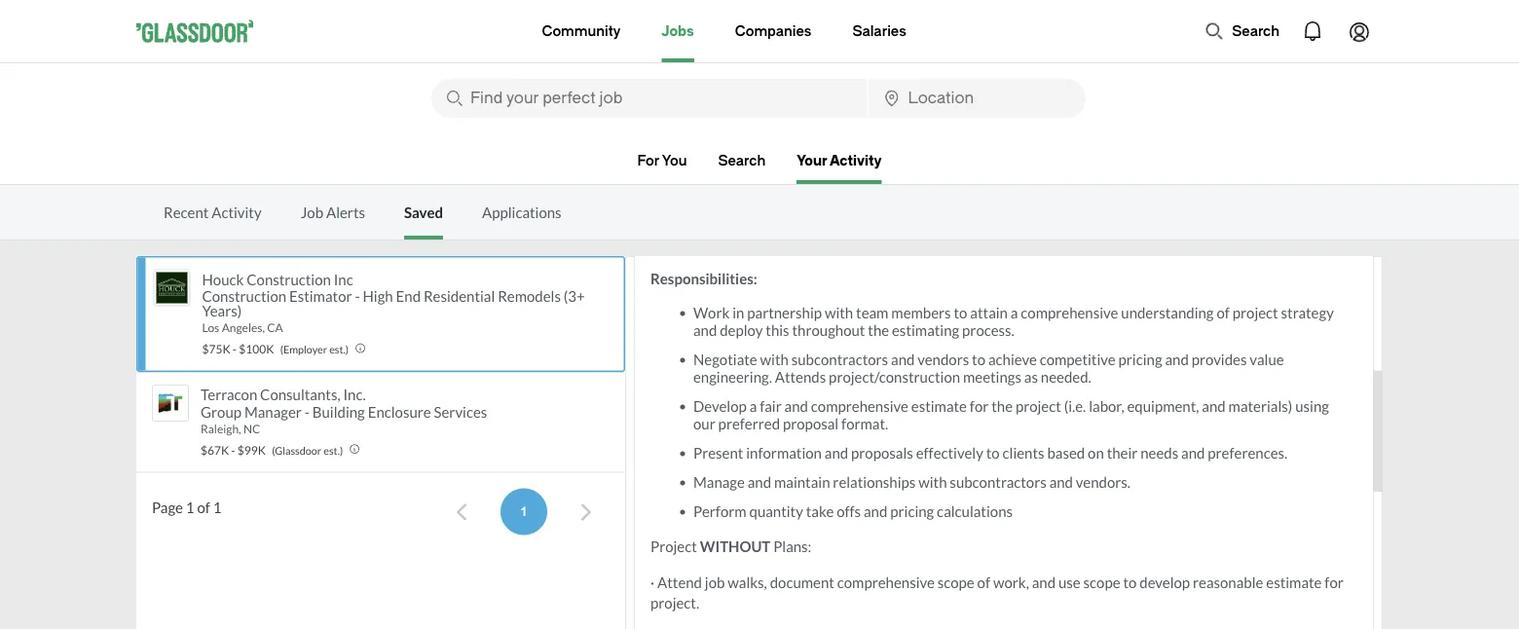 Task type: vqa. For each thing, say whether or not it's contained in the screenshot.
grammarly within the Grammarly team members in this role must be based in the United States or Canada, and they must be able to collaborate in person 3 weeks per quarter, traveling if necessary to the hub(s) where the team is based. The opportunity
no



Task type: describe. For each thing, give the bounding box(es) containing it.
our
[[693, 415, 715, 432]]

(employer
[[280, 343, 327, 356]]

salaries link
[[852, 0, 906, 62]]

document
[[770, 573, 834, 591]]

attain
[[970, 304, 1008, 321]]

search button
[[1195, 12, 1289, 51]]

of inside work in partnership with team members to attain a comprehensive understanding of project strategy and deploy this throughout the estimating process.
[[1217, 304, 1230, 321]]

2 vertical spatial with
[[918, 473, 947, 491]]

a inside develop a fair and comprehensive estimate for the project (i.e. labor, equipment, and materials) using our preferred proposal format.
[[749, 397, 757, 415]]

1 scope from the left
[[937, 573, 975, 591]]

recent activity
[[164, 204, 262, 221]]

comprehensive inside '· attend job walks, document comprehensive scope of work, and use scope to develop reasonable estimate for project.'
[[837, 573, 935, 591]]

page
[[152, 498, 183, 516]]

remodels
[[498, 287, 561, 305]]

applications
[[482, 204, 562, 221]]

present information and proposals effectively to clients based on their needs and preferences.
[[693, 444, 1288, 462]]

job alerts link
[[301, 204, 365, 221]]

estimate inside '· attend job walks, document comprehensive scope of work, and use scope to develop reasonable estimate for project.'
[[1266, 573, 1322, 591]]

effectively
[[916, 444, 983, 462]]

inc
[[334, 270, 353, 288]]

the inside develop a fair and comprehensive estimate for the project (i.e. labor, equipment, and materials) using our preferred proposal format.
[[992, 397, 1013, 415]]

- right $75k
[[233, 342, 237, 356]]

walks,
[[728, 573, 767, 591]]

value
[[1250, 351, 1284, 368]]

enclosure
[[368, 403, 431, 420]]

preferences.
[[1208, 444, 1288, 462]]

1 vertical spatial of
[[197, 498, 210, 516]]

ca
[[267, 320, 283, 335]]

and left provides
[[1165, 351, 1189, 368]]

salaries
[[852, 23, 906, 39]]

0 horizontal spatial search
[[718, 152, 766, 168]]

terracon consultants, inc. group manager - building enclosure services raleigh, nc
[[201, 386, 487, 435]]

for inside '· attend job walks, document comprehensive scope of work, and use scope to develop reasonable estimate for project.'
[[1325, 573, 1344, 591]]

perform
[[693, 502, 747, 520]]

based
[[1047, 444, 1085, 462]]

Search location field
[[869, 79, 1086, 118]]

search inside button
[[1232, 23, 1280, 39]]

jobs
[[662, 23, 694, 39]]

meetings
[[963, 368, 1021, 386]]

process.
[[962, 321, 1015, 339]]

and down proposal
[[825, 444, 848, 462]]

residential
[[424, 287, 495, 305]]

achieve
[[988, 351, 1037, 368]]

terracon
[[201, 386, 257, 403]]

houck construction inc construction estimator - high end residential remodels (3+ years) los angeles, ca
[[202, 270, 585, 335]]

consultants,
[[260, 386, 340, 403]]

develop
[[693, 397, 747, 415]]

saved
[[404, 204, 443, 221]]

develop a fair and comprehensive estimate for the project (i.e. labor, equipment, and materials) using our preferred proposal format.
[[693, 397, 1329, 432]]

responsibilities:
[[650, 269, 757, 287]]

partnership
[[747, 304, 822, 321]]

of inside '· attend job walks, document comprehensive scope of work, and use scope to develop reasonable estimate for project.'
[[977, 573, 990, 591]]

reasonable
[[1193, 573, 1263, 591]]

labor,
[[1089, 397, 1124, 415]]

construction up angeles,
[[202, 287, 286, 305]]

take
[[806, 502, 834, 520]]

vendors
[[918, 351, 969, 368]]

next icon image
[[575, 501, 598, 524]]

·
[[650, 573, 654, 591]]

project without plans:
[[650, 537, 812, 555]]

needs
[[1141, 444, 1178, 462]]

group
[[201, 403, 242, 420]]

years)
[[202, 302, 242, 319]]

- inside terracon consultants, inc. group manager - building enclosure services raleigh, nc
[[305, 403, 310, 420]]

job alerts
[[301, 204, 365, 221]]

(glassdoor
[[272, 444, 322, 457]]

provides
[[1192, 351, 1247, 368]]

1 inside button
[[520, 504, 528, 519]]

- left $99k
[[231, 442, 235, 457]]

estimating
[[892, 321, 959, 339]]

in
[[732, 304, 744, 321]]

companies link
[[735, 0, 812, 62]]

your activity
[[797, 152, 882, 168]]

(i.e.
[[1064, 397, 1086, 415]]

and up 'quantity'
[[748, 473, 771, 491]]

a inside work in partnership with team members to attain a comprehensive understanding of project strategy and deploy this throughout the estimating process.
[[1011, 304, 1018, 321]]

for inside develop a fair and comprehensive estimate for the project (i.e. labor, equipment, and materials) using our preferred proposal format.
[[970, 397, 989, 415]]

format.
[[841, 415, 888, 432]]

and inside '· attend job walks, document comprehensive scope of work, and use scope to develop reasonable estimate for project.'
[[1032, 573, 1056, 591]]

plans:
[[773, 537, 812, 555]]

project.
[[650, 594, 699, 611]]

terracon consultants, inc. link
[[201, 385, 366, 404]]

work,
[[993, 573, 1029, 591]]

understanding
[[1121, 304, 1214, 321]]

high
[[363, 287, 393, 305]]

present
[[693, 444, 743, 462]]

est.) for high
[[329, 343, 349, 356]]

Search keyword field
[[431, 79, 867, 118]]

0 horizontal spatial 1
[[186, 498, 194, 516]]

on
[[1088, 444, 1104, 462]]

using
[[1295, 397, 1329, 415]]

for you
[[637, 152, 687, 168]]

$67k
[[201, 442, 229, 457]]

$100k
[[239, 342, 274, 356]]

and down estimating
[[891, 351, 915, 368]]

preferred
[[718, 415, 780, 432]]

1 vertical spatial pricing
[[890, 502, 934, 520]]

to inside '· attend job walks, document comprehensive scope of work, and use scope to develop reasonable estimate for project.'
[[1123, 573, 1137, 591]]

prev icon image
[[450, 501, 473, 524]]

job
[[301, 204, 323, 221]]

comprehensive inside work in partnership with team members to attain a comprehensive understanding of project strategy and deploy this throughout the estimating process.
[[1021, 304, 1118, 321]]

pricing inside the negotiate with subcontractors and vendors to achieve competitive pricing and provides value engineering. attends project/construction meetings as needed.
[[1118, 351, 1162, 368]]



Task type: locate. For each thing, give the bounding box(es) containing it.
engineering.
[[693, 368, 772, 386]]

perform quantity take offs and pricing calculations
[[693, 502, 1013, 520]]

0 horizontal spatial project
[[1016, 397, 1061, 415]]

1 vertical spatial a
[[749, 397, 757, 415]]

attends
[[775, 368, 826, 386]]

activity right recent
[[212, 204, 262, 221]]

est.) right (glassdoor
[[324, 444, 343, 457]]

1 vertical spatial comprehensive
[[811, 397, 908, 415]]

companies
[[735, 23, 812, 39]]

0 horizontal spatial the
[[868, 321, 889, 339]]

0 vertical spatial project
[[1233, 304, 1278, 321]]

0 vertical spatial est.)
[[329, 343, 349, 356]]

of
[[1217, 304, 1230, 321], [197, 498, 210, 516], [977, 573, 990, 591]]

1 vertical spatial project
[[1016, 397, 1061, 415]]

est.) right (employer at the left of the page
[[329, 343, 349, 356]]

est.) inside $75k - $100k (employer est.)
[[329, 343, 349, 356]]

comprehensive down perform quantity take offs and pricing calculations
[[837, 573, 935, 591]]

houck
[[202, 270, 244, 288]]

2 none field from the left
[[869, 79, 1086, 118]]

inc.
[[343, 386, 366, 403]]

1 horizontal spatial the
[[992, 397, 1013, 415]]

saved link
[[404, 204, 443, 240]]

1 horizontal spatial activity
[[830, 152, 882, 168]]

- left high
[[355, 287, 360, 305]]

attend
[[657, 573, 702, 591]]

1 horizontal spatial for
[[1325, 573, 1344, 591]]

with inside the negotiate with subcontractors and vendors to achieve competitive pricing and provides value engineering. attends project/construction meetings as needed.
[[760, 351, 789, 368]]

and up negotiate
[[693, 321, 717, 339]]

0 horizontal spatial a
[[749, 397, 757, 415]]

vendors.
[[1076, 473, 1131, 491]]

1 horizontal spatial of
[[977, 573, 990, 591]]

0 horizontal spatial scope
[[937, 573, 975, 591]]

and left materials)
[[1202, 397, 1226, 415]]

community link
[[542, 0, 621, 62]]

0 vertical spatial estimate
[[911, 397, 967, 415]]

of left work,
[[977, 573, 990, 591]]

and
[[693, 321, 717, 339], [891, 351, 915, 368], [1165, 351, 1189, 368], [784, 397, 808, 415], [1202, 397, 1226, 415], [825, 444, 848, 462], [1181, 444, 1205, 462], [748, 473, 771, 491], [1049, 473, 1073, 491], [864, 502, 887, 520], [1032, 573, 1056, 591]]

est.) for building
[[324, 444, 343, 457]]

1 none field from the left
[[431, 79, 867, 118]]

est.)
[[329, 343, 349, 356], [324, 444, 343, 457]]

los
[[202, 320, 219, 335]]

project up value
[[1233, 304, 1278, 321]]

project inside develop a fair and comprehensive estimate for the project (i.e. labor, equipment, and materials) using our preferred proposal format.
[[1016, 397, 1061, 415]]

0 vertical spatial search
[[1232, 23, 1280, 39]]

2 horizontal spatial with
[[918, 473, 947, 491]]

with inside work in partnership with team members to attain a comprehensive understanding of project strategy and deploy this throughout the estimating process.
[[825, 304, 853, 321]]

project/construction
[[829, 368, 960, 386]]

work
[[693, 304, 730, 321]]

0 vertical spatial the
[[868, 321, 889, 339]]

to down process.
[[972, 351, 986, 368]]

none field search keyword
[[431, 79, 867, 118]]

and down based
[[1049, 473, 1073, 491]]

1 horizontal spatial 1
[[213, 498, 221, 516]]

and inside work in partnership with team members to attain a comprehensive understanding of project strategy and deploy this throughout the estimating process.
[[693, 321, 717, 339]]

0 vertical spatial with
[[825, 304, 853, 321]]

job
[[705, 573, 725, 591]]

0 vertical spatial a
[[1011, 304, 1018, 321]]

activity for your activity
[[830, 152, 882, 168]]

develop
[[1140, 573, 1190, 591]]

0 horizontal spatial with
[[760, 351, 789, 368]]

None field
[[431, 79, 867, 118], [869, 79, 1086, 118]]

1 vertical spatial estimate
[[1266, 573, 1322, 591]]

1 horizontal spatial with
[[825, 304, 853, 321]]

1 vertical spatial the
[[992, 397, 1013, 415]]

manage and maintain relationships with subcontractors and vendors.
[[693, 473, 1131, 491]]

1 horizontal spatial search
[[1232, 23, 1280, 39]]

services
[[434, 403, 487, 420]]

1 horizontal spatial project
[[1233, 304, 1278, 321]]

0 horizontal spatial estimate
[[911, 397, 967, 415]]

1
[[186, 498, 194, 516], [213, 498, 221, 516], [520, 504, 528, 519]]

the inside work in partnership with team members to attain a comprehensive understanding of project strategy and deploy this throughout the estimating process.
[[868, 321, 889, 339]]

1 horizontal spatial pricing
[[1118, 351, 1162, 368]]

search
[[1232, 23, 1280, 39], [718, 152, 766, 168]]

manage
[[693, 473, 745, 491]]

scope right the "use"
[[1083, 573, 1120, 591]]

1 horizontal spatial subcontractors
[[950, 473, 1047, 491]]

offs
[[837, 502, 861, 520]]

a right attain
[[1011, 304, 1018, 321]]

0 horizontal spatial for
[[970, 397, 989, 415]]

end
[[396, 287, 421, 305]]

estimate down vendors
[[911, 397, 967, 415]]

estimate right the reasonable
[[1266, 573, 1322, 591]]

with down 'effectively'
[[918, 473, 947, 491]]

0 vertical spatial pricing
[[1118, 351, 1162, 368]]

pricing down 'manage and maintain relationships with subcontractors and vendors.'
[[890, 502, 934, 520]]

subcontractors inside the negotiate with subcontractors and vendors to achieve competitive pricing and provides value engineering. attends project/construction meetings as needed.
[[791, 351, 888, 368]]

subcontractors down throughout
[[791, 351, 888, 368]]

houck construction inc logo image
[[156, 272, 187, 303]]

project down as
[[1016, 397, 1061, 415]]

0 vertical spatial comprehensive
[[1021, 304, 1118, 321]]

project
[[650, 537, 697, 555]]

calculations
[[937, 502, 1013, 520]]

1 button
[[501, 488, 547, 535]]

to inside work in partnership with team members to attain a comprehensive understanding of project strategy and deploy this throughout the estimating process.
[[954, 304, 967, 321]]

1 horizontal spatial scope
[[1083, 573, 1120, 591]]

the left members
[[868, 321, 889, 339]]

$75k - $100k (employer est.)
[[202, 342, 349, 356]]

needed.
[[1041, 368, 1091, 386]]

subcontractors
[[791, 351, 888, 368], [950, 473, 1047, 491]]

your
[[797, 152, 827, 168]]

- left building
[[305, 403, 310, 420]]

1 vertical spatial search
[[718, 152, 766, 168]]

$67k - $99k (glassdoor est.)
[[201, 442, 343, 457]]

estimate inside develop a fair and comprehensive estimate for the project (i.e. labor, equipment, and materials) using our preferred proposal format.
[[911, 397, 967, 415]]

0 horizontal spatial pricing
[[890, 502, 934, 520]]

1 horizontal spatial none field
[[869, 79, 1086, 118]]

pricing up equipment,
[[1118, 351, 1162, 368]]

2 vertical spatial comprehensive
[[837, 573, 935, 591]]

raleigh,
[[201, 421, 241, 435]]

this
[[766, 321, 789, 339]]

to left develop
[[1123, 573, 1137, 591]]

est.) inside $67k - $99k (glassdoor est.)
[[324, 444, 343, 457]]

subcontractors down "present information and proposals effectively to clients based on their needs and preferences."
[[950, 473, 1047, 491]]

and right fair
[[784, 397, 808, 415]]

throughout
[[792, 321, 865, 339]]

· attend job walks, document comprehensive scope of work, and use scope to develop reasonable estimate for project.
[[650, 573, 1344, 611]]

for
[[970, 397, 989, 415], [1325, 573, 1344, 591]]

equipment,
[[1127, 397, 1199, 415]]

0 vertical spatial of
[[1217, 304, 1230, 321]]

1 vertical spatial est.)
[[324, 444, 343, 457]]

0 vertical spatial for
[[970, 397, 989, 415]]

fair
[[760, 397, 782, 415]]

with down this
[[760, 351, 789, 368]]

of right page
[[197, 498, 210, 516]]

scope left work,
[[937, 573, 975, 591]]

construction up ca
[[247, 270, 331, 288]]

team
[[856, 304, 889, 321]]

to left attain
[[954, 304, 967, 321]]

pricing
[[1118, 351, 1162, 368], [890, 502, 934, 520]]

activity for recent activity
[[212, 204, 262, 221]]

with left team
[[825, 304, 853, 321]]

the down meetings
[[992, 397, 1013, 415]]

to inside the negotiate with subcontractors and vendors to achieve competitive pricing and provides value engineering. attends project/construction meetings as needed.
[[972, 351, 986, 368]]

$99k
[[237, 442, 266, 457]]

estimator
[[289, 287, 352, 305]]

work in partnership with team members to attain a comprehensive understanding of project strategy and deploy this throughout the estimating process.
[[693, 304, 1334, 339]]

2 scope from the left
[[1083, 573, 1120, 591]]

and right offs
[[864, 502, 887, 520]]

to left clients
[[986, 444, 1000, 462]]

manager
[[244, 403, 302, 420]]

comprehensive down project/construction
[[811, 397, 908, 415]]

1 vertical spatial for
[[1325, 573, 1344, 591]]

(3+
[[564, 287, 585, 305]]

houck construction inc link
[[202, 269, 353, 289]]

to
[[954, 304, 967, 321], [972, 351, 986, 368], [986, 444, 1000, 462], [1123, 573, 1137, 591]]

you
[[662, 152, 687, 168]]

0 horizontal spatial activity
[[212, 204, 262, 221]]

estimate
[[911, 397, 967, 415], [1266, 573, 1322, 591]]

a left fair
[[749, 397, 757, 415]]

0 horizontal spatial of
[[197, 498, 210, 516]]

project inside work in partnership with team members to attain a comprehensive understanding of project strategy and deploy this throughout the estimating process.
[[1233, 304, 1278, 321]]

for
[[637, 152, 659, 168]]

search link
[[718, 152, 766, 180]]

and left the "use"
[[1032, 573, 1056, 591]]

comprehensive up competitive on the right bottom
[[1021, 304, 1118, 321]]

use
[[1058, 573, 1081, 591]]

a
[[1011, 304, 1018, 321], [749, 397, 757, 415]]

1 vertical spatial with
[[760, 351, 789, 368]]

your activity link
[[797, 152, 882, 184]]

0 horizontal spatial none field
[[431, 79, 867, 118]]

activity right your
[[830, 152, 882, 168]]

terracon consultants, inc. logo image
[[155, 388, 186, 419]]

- inside houck construction inc construction estimator - high end residential remodels (3+ years) los angeles, ca
[[355, 287, 360, 305]]

1 horizontal spatial a
[[1011, 304, 1018, 321]]

clients
[[1003, 444, 1044, 462]]

jobs link
[[662, 0, 694, 62]]

and right needs at the right
[[1181, 444, 1205, 462]]

0 horizontal spatial subcontractors
[[791, 351, 888, 368]]

2 horizontal spatial of
[[1217, 304, 1230, 321]]

competitive
[[1040, 351, 1116, 368]]

recent activity link
[[164, 204, 262, 221]]

without
[[700, 537, 771, 555]]

0 vertical spatial subcontractors
[[791, 351, 888, 368]]

for you link
[[637, 152, 687, 180]]

2 horizontal spatial 1
[[520, 504, 528, 519]]

angeles,
[[222, 320, 265, 335]]

negotiate
[[693, 351, 757, 368]]

comprehensive inside develop a fair and comprehensive estimate for the project (i.e. labor, equipment, and materials) using our preferred proposal format.
[[811, 397, 908, 415]]

$75k
[[202, 342, 230, 356]]

0 vertical spatial activity
[[830, 152, 882, 168]]

1 vertical spatial subcontractors
[[950, 473, 1047, 491]]

members
[[891, 304, 951, 321]]

alerts
[[326, 204, 365, 221]]

none field search location
[[869, 79, 1086, 118]]

of up provides
[[1217, 304, 1230, 321]]

materials)
[[1229, 397, 1293, 415]]

1 vertical spatial activity
[[212, 204, 262, 221]]

2 vertical spatial of
[[977, 573, 990, 591]]

their
[[1107, 444, 1138, 462]]

1 horizontal spatial estimate
[[1266, 573, 1322, 591]]



